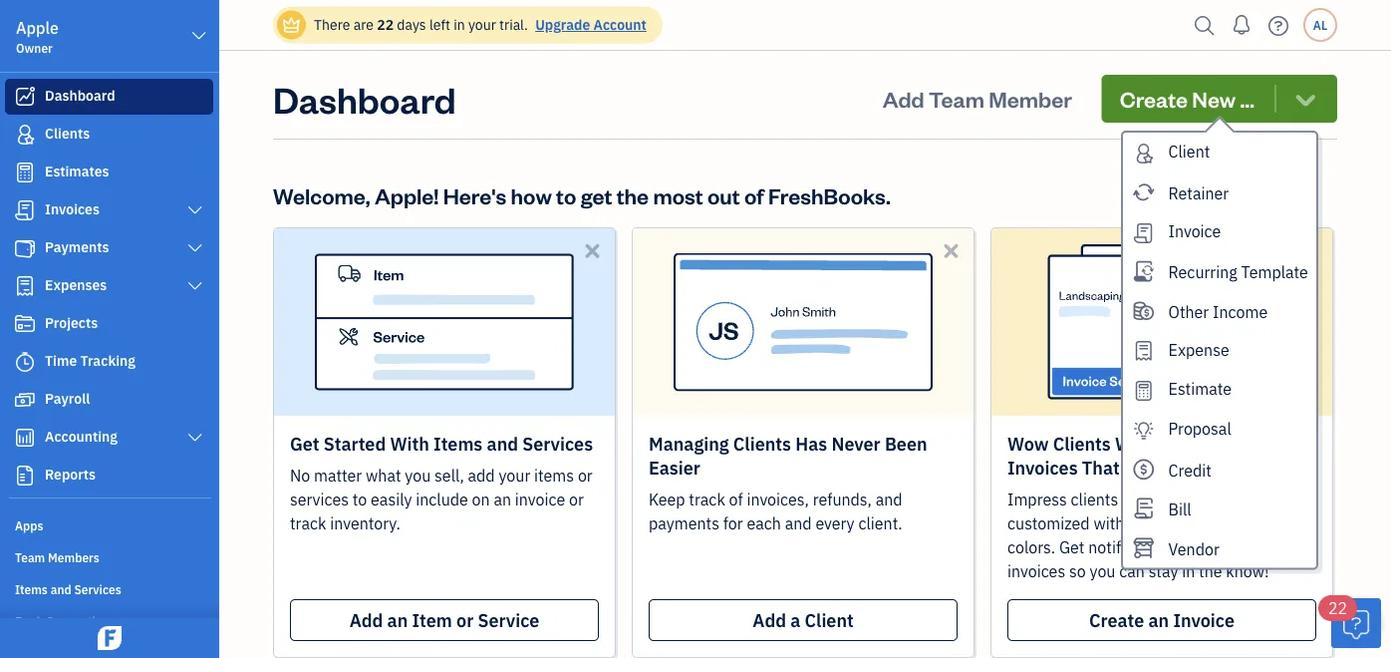Task type: vqa. For each thing, say whether or not it's contained in the screenshot.
INC
no



Task type: describe. For each thing, give the bounding box(es) containing it.
clients for wow
[[1053, 432, 1111, 455]]

0 vertical spatial clients
[[1071, 489, 1119, 510]]

income
[[1213, 301, 1268, 322]]

team inside main element
[[15, 549, 45, 565]]

payments
[[649, 513, 720, 534]]

freshbooks image
[[94, 626, 126, 650]]

welcome, apple! here's how to get the most out of freshbooks.
[[273, 181, 891, 209]]

started
[[324, 432, 386, 455]]

has
[[796, 432, 828, 455]]

managing
[[649, 432, 729, 455]]

your inside get started with items and services no matter what you sell, add your items or services to easily include on an invoice or track inventory.
[[499, 465, 531, 486]]

add a client
[[753, 608, 854, 632]]

estimate
[[1169, 378, 1232, 399]]

no
[[290, 465, 310, 486]]

every
[[816, 513, 855, 534]]

how
[[511, 181, 552, 209]]

0 horizontal spatial client
[[805, 608, 854, 632]]

0 horizontal spatial 22
[[377, 15, 394, 34]]

time tracking link
[[5, 344, 213, 380]]

there are 22 days left in your trial. upgrade account
[[314, 15, 647, 34]]

clients inside main element
[[45, 124, 90, 143]]

add
[[468, 465, 495, 486]]

create for create an invoice
[[1090, 608, 1145, 632]]

1 vertical spatial clients
[[1224, 537, 1272, 558]]

trial.
[[500, 15, 528, 34]]

0 horizontal spatial the
[[617, 181, 649, 209]]

add an item or service
[[350, 608, 540, 632]]

chevron large down image for payments
[[186, 240, 204, 256]]

estimates
[[45, 162, 109, 180]]

estimate button
[[1123, 370, 1317, 410]]

seconds
[[1168, 456, 1238, 479]]

and down invoices,
[[785, 513, 812, 534]]

client inside button
[[1169, 141, 1211, 162]]

that
[[1083, 456, 1120, 479]]

apple
[[16, 17, 59, 38]]

new
[[1193, 84, 1237, 113]]

and up client.
[[876, 489, 903, 510]]

freshbooks.
[[769, 181, 891, 209]]

and inside get started with items and services no matter what you sell, add your items or services to easily include on an invoice or track inventory.
[[487, 432, 519, 455]]

recurring
[[1169, 261, 1238, 282]]

dashboard link
[[5, 79, 213, 115]]

team members link
[[5, 541, 213, 571]]

client.
[[859, 513, 903, 534]]

you inside wow clients with professional invoices that take seconds to make impress clients with a professional invoice customized with your logo and brand colors. get notifications when clients view invoices so you can stay in the know!
[[1090, 561, 1116, 582]]

notifications image
[[1226, 5, 1258, 45]]

payroll
[[45, 389, 90, 408]]

dismiss image
[[1299, 239, 1322, 262]]

other income button
[[1123, 291, 1317, 330]]

wow clients with professional invoices that take seconds to make impress clients with a professional invoice customized with your logo and brand colors. get notifications when clients view invoices so you can stay in the know!
[[1008, 432, 1312, 582]]

upgrade
[[536, 15, 590, 34]]

professional
[[1159, 432, 1262, 455]]

items and services link
[[5, 573, 213, 603]]

bill
[[1169, 499, 1192, 520]]

when
[[1181, 537, 1220, 558]]

money image
[[13, 390, 37, 410]]

there
[[314, 15, 350, 34]]

chevron large down image for expenses
[[186, 278, 204, 294]]

reports
[[45, 465, 96, 484]]

keep
[[649, 489, 686, 510]]

view
[[1275, 537, 1308, 558]]

0 vertical spatial to
[[556, 181, 577, 209]]

an inside get started with items and services no matter what you sell, add your items or services to easily include on an invoice or track inventory.
[[494, 489, 511, 510]]

expense button
[[1123, 330, 1317, 370]]

out
[[708, 181, 740, 209]]

know!
[[1227, 561, 1270, 582]]

invoice image
[[13, 200, 37, 220]]

22 inside 22 dropdown button
[[1329, 598, 1348, 619]]

been
[[885, 432, 928, 455]]

can
[[1120, 561, 1145, 582]]

welcome,
[[273, 181, 370, 209]]

invoice inside button
[[1169, 220, 1222, 241]]

credit button
[[1123, 450, 1317, 489]]

al
[[1314, 17, 1328, 33]]

with for clients
[[1116, 432, 1155, 455]]

matter
[[314, 465, 362, 486]]

with for started
[[390, 432, 430, 455]]

of inside managing clients has never been easier keep track of invoices, refunds, and payments for each and every client.
[[729, 489, 743, 510]]

0 vertical spatial of
[[745, 181, 764, 209]]

0 horizontal spatial your
[[469, 15, 496, 34]]

invoice inside get started with items and services no matter what you sell, add your items or services to easily include on an invoice or track inventory.
[[515, 489, 566, 510]]

payment image
[[13, 238, 37, 258]]

retainer
[[1169, 182, 1230, 203]]

time
[[45, 351, 77, 370]]

add for add team member
[[883, 84, 925, 113]]

client button
[[1123, 133, 1317, 172]]

proposal
[[1169, 418, 1232, 439]]

stay
[[1149, 561, 1179, 582]]

team members
[[15, 549, 100, 565]]

you inside get started with items and services no matter what you sell, add your items or services to easily include on an invoice or track inventory.
[[405, 465, 431, 486]]

logo
[[1164, 513, 1195, 534]]

dismiss image for get started with items and services
[[581, 239, 604, 262]]

so
[[1070, 561, 1086, 582]]

customized
[[1008, 513, 1090, 534]]

chart image
[[13, 428, 37, 448]]

never
[[832, 432, 881, 455]]

create new …
[[1120, 84, 1255, 113]]

item
[[412, 608, 452, 632]]

recurring template
[[1169, 261, 1309, 282]]

professional
[[1170, 489, 1258, 510]]

other
[[1169, 301, 1210, 322]]

colors.
[[1008, 537, 1056, 558]]

recurring template button
[[1123, 251, 1317, 291]]

estimate image
[[13, 163, 37, 182]]

make
[[1263, 456, 1308, 479]]

get
[[581, 181, 612, 209]]

owner
[[16, 40, 53, 56]]

expense
[[1169, 339, 1230, 360]]

dashboard image
[[13, 87, 37, 107]]

add for add an item or service
[[350, 608, 383, 632]]

items inside get started with items and services no matter what you sell, add your items or services to easily include on an invoice or track inventory.
[[434, 432, 483, 455]]

create an invoice
[[1090, 608, 1235, 632]]



Task type: locate. For each thing, give the bounding box(es) containing it.
retainer button
[[1123, 172, 1317, 212]]

to left the get
[[556, 181, 577, 209]]

payments link
[[5, 230, 213, 266]]

and down team members
[[51, 581, 71, 597]]

vendor button
[[1123, 528, 1317, 568]]

2 horizontal spatial clients
[[1053, 432, 1111, 455]]

bill button
[[1123, 489, 1317, 528]]

2 vertical spatial or
[[457, 608, 474, 632]]

what
[[366, 465, 401, 486]]

22 button
[[1319, 595, 1382, 648]]

report image
[[13, 466, 37, 486]]

1 horizontal spatial 22
[[1329, 598, 1348, 619]]

project image
[[13, 314, 37, 334]]

invoices,
[[747, 489, 809, 510]]

get inside get started with items and services no matter what you sell, add your items or services to easily include on an invoice or track inventory.
[[290, 432, 320, 455]]

0 vertical spatial the
[[617, 181, 649, 209]]

1 horizontal spatial of
[[745, 181, 764, 209]]

chevron large down image down estimates link
[[186, 202, 204, 218]]

members
[[48, 549, 100, 565]]

1 horizontal spatial invoices
[[1008, 456, 1078, 479]]

add team member
[[883, 84, 1073, 113]]

1 vertical spatial services
[[74, 581, 121, 597]]

0 horizontal spatial in
[[454, 15, 465, 34]]

0 vertical spatial services
[[523, 432, 593, 455]]

left
[[430, 15, 451, 34]]

an for invoices
[[1149, 608, 1170, 632]]

0 horizontal spatial get
[[290, 432, 320, 455]]

0 horizontal spatial track
[[290, 513, 326, 534]]

an
[[494, 489, 511, 510], [387, 608, 408, 632], [1149, 608, 1170, 632]]

refunds,
[[813, 489, 872, 510]]

add a client link
[[649, 599, 958, 641]]

easier
[[649, 456, 701, 479]]

you
[[405, 465, 431, 486], [1090, 561, 1116, 582]]

2 horizontal spatial add
[[883, 84, 925, 113]]

1 horizontal spatial an
[[494, 489, 511, 510]]

apple owner
[[16, 17, 59, 56]]

a
[[1157, 489, 1166, 510], [791, 608, 801, 632]]

with
[[390, 432, 430, 455], [1116, 432, 1155, 455]]

an right on at the left of the page
[[494, 489, 511, 510]]

1 vertical spatial get
[[1060, 537, 1085, 558]]

in down vendor
[[1183, 561, 1196, 582]]

add
[[883, 84, 925, 113], [350, 608, 383, 632], [753, 608, 787, 632]]

22
[[377, 15, 394, 34], [1329, 598, 1348, 619]]

1 horizontal spatial dismiss image
[[940, 239, 963, 262]]

clients inside managing clients has never been easier keep track of invoices, refunds, and payments for each and every client.
[[734, 432, 792, 455]]

apps link
[[5, 509, 213, 539]]

with down take
[[1123, 489, 1153, 510]]

member
[[989, 84, 1073, 113]]

dashboard up clients link
[[45, 86, 115, 105]]

payments
[[45, 238, 109, 256]]

chevron large down image inside "accounting" link
[[186, 430, 204, 446]]

managing clients has never been easier keep track of invoices, refunds, and payments for each and every client.
[[649, 432, 928, 534]]

clients for managing
[[734, 432, 792, 455]]

chevron large down image left crown image
[[190, 24, 208, 48]]

account
[[594, 15, 647, 34]]

reports link
[[5, 458, 213, 494]]

0 vertical spatial team
[[929, 84, 985, 113]]

you right so
[[1090, 561, 1116, 582]]

2 dismiss image from the left
[[940, 239, 963, 262]]

1 invoice from the left
[[515, 489, 566, 510]]

clients left 'has'
[[734, 432, 792, 455]]

include
[[416, 489, 468, 510]]

0 horizontal spatial clients
[[1071, 489, 1119, 510]]

or down items
[[569, 489, 584, 510]]

0 vertical spatial or
[[578, 465, 593, 486]]

the right the get
[[617, 181, 649, 209]]

notifications
[[1089, 537, 1177, 558]]

your right add
[[499, 465, 531, 486]]

0 vertical spatial invoices
[[45, 200, 100, 218]]

of right the out
[[745, 181, 764, 209]]

invoice down stay
[[1174, 608, 1235, 632]]

0 vertical spatial in
[[454, 15, 465, 34]]

1 horizontal spatial client
[[1169, 141, 1211, 162]]

0 horizontal spatial with
[[390, 432, 430, 455]]

apps
[[15, 517, 43, 533]]

1 horizontal spatial to
[[556, 181, 577, 209]]

1 vertical spatial client
[[805, 608, 854, 632]]

and down professional
[[1199, 513, 1225, 534]]

0 vertical spatial 22
[[377, 15, 394, 34]]

your up the notifications
[[1129, 513, 1161, 534]]

1 dismiss image from the left
[[581, 239, 604, 262]]

2 invoice from the left
[[1261, 489, 1312, 510]]

1 vertical spatial track
[[290, 513, 326, 534]]

0 vertical spatial a
[[1157, 489, 1166, 510]]

to left make
[[1242, 456, 1259, 479]]

0 horizontal spatial items
[[15, 581, 48, 597]]

go to help image
[[1263, 10, 1295, 40]]

1 horizontal spatial a
[[1157, 489, 1166, 510]]

sell,
[[435, 465, 464, 486]]

2 vertical spatial to
[[353, 489, 367, 510]]

expense image
[[13, 276, 37, 296]]

add an item or service link
[[290, 599, 599, 641]]

brand
[[1229, 513, 1271, 534]]

0 horizontal spatial dismiss image
[[581, 239, 604, 262]]

1 horizontal spatial clients
[[734, 432, 792, 455]]

services
[[523, 432, 593, 455], [74, 581, 121, 597]]

1 vertical spatial the
[[1199, 561, 1223, 582]]

with inside get started with items and services no matter what you sell, add your items or services to easily include on an invoice or track inventory.
[[390, 432, 430, 455]]

days
[[397, 15, 426, 34]]

1 vertical spatial your
[[499, 465, 531, 486]]

the down "when"
[[1199, 561, 1223, 582]]

most
[[653, 181, 704, 209]]

1 horizontal spatial services
[[523, 432, 593, 455]]

with up "what" at the bottom left of the page
[[390, 432, 430, 455]]

items and services
[[15, 581, 121, 597]]

here's
[[443, 181, 507, 209]]

in right left
[[454, 15, 465, 34]]

invoices
[[1008, 561, 1066, 582]]

client down every at the bottom of page
[[805, 608, 854, 632]]

each
[[747, 513, 782, 534]]

0 horizontal spatial dashboard
[[45, 86, 115, 105]]

0 vertical spatial get
[[290, 432, 320, 455]]

dashboard inside main element
[[45, 86, 115, 105]]

add inside button
[[883, 84, 925, 113]]

your
[[469, 15, 496, 34], [499, 465, 531, 486], [1129, 513, 1161, 534]]

1 vertical spatial invoices
[[1008, 456, 1078, 479]]

1 vertical spatial 22
[[1329, 598, 1348, 619]]

client image
[[13, 125, 37, 145]]

to
[[556, 181, 577, 209], [1242, 456, 1259, 479], [353, 489, 367, 510]]

with up take
[[1116, 432, 1155, 455]]

client up retainer
[[1169, 141, 1211, 162]]

invoices up payments
[[45, 200, 100, 218]]

1 vertical spatial of
[[729, 489, 743, 510]]

get up no
[[290, 432, 320, 455]]

client
[[1169, 141, 1211, 162], [805, 608, 854, 632]]

with up the notifications
[[1094, 513, 1125, 534]]

and
[[487, 432, 519, 455], [876, 489, 903, 510], [785, 513, 812, 534], [1199, 513, 1225, 534], [51, 581, 71, 597]]

1 vertical spatial in
[[1183, 561, 1196, 582]]

1 horizontal spatial your
[[499, 465, 531, 486]]

inventory.
[[330, 513, 401, 534]]

with inside wow clients with professional invoices that take seconds to make impress clients with a professional invoice customized with your logo and brand colors. get notifications when clients view invoices so you can stay in the know!
[[1116, 432, 1155, 455]]

resource center badge image
[[1332, 598, 1382, 648]]

dashboard
[[273, 75, 456, 122], [45, 86, 115, 105]]

chevron large down image up expenses link
[[186, 240, 204, 256]]

0 horizontal spatial add
[[350, 608, 383, 632]]

1 horizontal spatial you
[[1090, 561, 1116, 582]]

services inside main element
[[74, 581, 121, 597]]

0 horizontal spatial an
[[387, 608, 408, 632]]

1 horizontal spatial with
[[1116, 432, 1155, 455]]

track down the services
[[290, 513, 326, 534]]

0 horizontal spatial of
[[729, 489, 743, 510]]

1 horizontal spatial add
[[753, 608, 787, 632]]

in inside wow clients with professional invoices that take seconds to make impress clients with a professional invoice customized with your logo and brand colors. get notifications when clients view invoices so you can stay in the know!
[[1183, 561, 1196, 582]]

are
[[354, 15, 374, 34]]

take
[[1124, 456, 1163, 479]]

0 horizontal spatial you
[[405, 465, 431, 486]]

clients up that
[[1053, 432, 1111, 455]]

an down stay
[[1149, 608, 1170, 632]]

dismiss image
[[581, 239, 604, 262], [940, 239, 963, 262]]

services inside get started with items and services no matter what you sell, add your items or services to easily include on an invoice or track inventory.
[[523, 432, 593, 455]]

clients
[[45, 124, 90, 143], [734, 432, 792, 455], [1053, 432, 1111, 455]]

dashboard down are
[[273, 75, 456, 122]]

chevron large down image down payroll link
[[186, 430, 204, 446]]

1 horizontal spatial in
[[1183, 561, 1196, 582]]

create for create new …
[[1120, 84, 1188, 113]]

0 horizontal spatial a
[[791, 608, 801, 632]]

or right items
[[578, 465, 593, 486]]

you left sell,
[[405, 465, 431, 486]]

or right the item
[[457, 608, 474, 632]]

dismiss image for managing clients has never been easier
[[940, 239, 963, 262]]

al button
[[1304, 8, 1338, 42]]

chevron large down image down payments link
[[186, 278, 204, 294]]

get inside wow clients with professional invoices that take seconds to make impress clients with a professional invoice customized with your logo and brand colors. get notifications when clients view invoices so you can stay in the know!
[[1060, 537, 1085, 558]]

projects link
[[5, 306, 213, 342]]

create down can
[[1090, 608, 1145, 632]]

1 horizontal spatial team
[[929, 84, 985, 113]]

2 with from the left
[[1116, 432, 1155, 455]]

invoices inside wow clients with professional invoices that take seconds to make impress clients with a professional invoice customized with your logo and brand colors. get notifications when clients view invoices so you can stay in the know!
[[1008, 456, 1078, 479]]

get up so
[[1060, 537, 1085, 558]]

invoice inside wow clients with professional invoices that take seconds to make impress clients with a professional invoice customized with your logo and brand colors. get notifications when clients view invoices so you can stay in the know!
[[1261, 489, 1312, 510]]

and up add
[[487, 432, 519, 455]]

to inside wow clients with professional invoices that take seconds to make impress clients with a professional invoice customized with your logo and brand colors. get notifications when clients view invoices so you can stay in the know!
[[1242, 456, 1259, 479]]

team left member
[[929, 84, 985, 113]]

chevron large down image inside expenses link
[[186, 278, 204, 294]]

to up inventory.
[[353, 489, 367, 510]]

chevron large down image inside invoices "link"
[[186, 202, 204, 218]]

chevron large down image for accounting
[[186, 430, 204, 446]]

invoice button
[[1123, 212, 1317, 251]]

search image
[[1189, 10, 1221, 40]]

track inside managing clients has never been easier keep track of invoices, refunds, and payments for each and every client.
[[689, 489, 726, 510]]

payroll link
[[5, 382, 213, 418]]

template
[[1242, 261, 1309, 282]]

an left the item
[[387, 608, 408, 632]]

and inside main element
[[51, 581, 71, 597]]

track inside get started with items and services no matter what you sell, add your items or services to easily include on an invoice or track inventory.
[[290, 513, 326, 534]]

credit
[[1169, 459, 1212, 480]]

0 vertical spatial you
[[405, 465, 431, 486]]

other income
[[1169, 301, 1268, 322]]

service
[[478, 608, 540, 632]]

0 vertical spatial client
[[1169, 141, 1211, 162]]

1 horizontal spatial track
[[689, 489, 726, 510]]

1 vertical spatial items
[[15, 581, 48, 597]]

estimates link
[[5, 155, 213, 190]]

chevrondown image
[[1293, 85, 1320, 113]]

team down "apps"
[[15, 549, 45, 565]]

tracking
[[80, 351, 136, 370]]

create left new
[[1120, 84, 1188, 113]]

items down team members
[[15, 581, 48, 597]]

1 with from the left
[[390, 432, 430, 455]]

1 horizontal spatial invoice
[[1261, 489, 1312, 510]]

0 vertical spatial with
[[1123, 489, 1153, 510]]

2 horizontal spatial your
[[1129, 513, 1161, 534]]

track up the payments
[[689, 489, 726, 510]]

2 horizontal spatial to
[[1242, 456, 1259, 479]]

items inside main element
[[15, 581, 48, 597]]

clients up the know! on the right bottom of the page
[[1224, 537, 1272, 558]]

chevron large down image for invoices
[[186, 202, 204, 218]]

the inside wow clients with professional invoices that take seconds to make impress clients with a professional invoice customized with your logo and brand colors. get notifications when clients view invoices so you can stay in the know!
[[1199, 561, 1223, 582]]

services down 'team members' link
[[74, 581, 121, 597]]

bank connections image
[[15, 612, 213, 628]]

1 vertical spatial you
[[1090, 561, 1116, 582]]

and inside wow clients with professional invoices that take seconds to make impress clients with a professional invoice customized with your logo and brand colors. get notifications when clients view invoices so you can stay in the know!
[[1199, 513, 1225, 534]]

1 horizontal spatial get
[[1060, 537, 1085, 558]]

1 horizontal spatial dashboard
[[273, 75, 456, 122]]

1 vertical spatial to
[[1242, 456, 1259, 479]]

invoice down items
[[515, 489, 566, 510]]

time tracking
[[45, 351, 136, 370]]

1 vertical spatial invoice
[[1174, 608, 1235, 632]]

clients down that
[[1071, 489, 1119, 510]]

0 vertical spatial invoice
[[1169, 220, 1222, 241]]

on
[[472, 489, 490, 510]]

1 horizontal spatial the
[[1199, 561, 1223, 582]]

impress
[[1008, 489, 1068, 510]]

chevron large down image
[[190, 24, 208, 48], [186, 202, 204, 218], [186, 240, 204, 256], [186, 278, 204, 294], [186, 430, 204, 446]]

invoices link
[[5, 192, 213, 228]]

1 vertical spatial or
[[569, 489, 584, 510]]

invoice down make
[[1261, 489, 1312, 510]]

2 horizontal spatial an
[[1149, 608, 1170, 632]]

to inside get started with items and services no matter what you sell, add your items or services to easily include on an invoice or track inventory.
[[353, 489, 367, 510]]

clients link
[[5, 117, 213, 153]]

1 vertical spatial a
[[791, 608, 801, 632]]

a inside wow clients with professional invoices that take seconds to make impress clients with a professional invoice customized with your logo and brand colors. get notifications when clients view invoices so you can stay in the know!
[[1157, 489, 1166, 510]]

2 vertical spatial your
[[1129, 513, 1161, 534]]

projects
[[45, 314, 98, 332]]

0 vertical spatial your
[[469, 15, 496, 34]]

1 horizontal spatial clients
[[1224, 537, 1272, 558]]

items
[[434, 432, 483, 455], [15, 581, 48, 597]]

your inside wow clients with professional invoices that take seconds to make impress clients with a professional invoice customized with your logo and brand colors. get notifications when clients view invoices so you can stay in the know!
[[1129, 513, 1161, 534]]

0 horizontal spatial services
[[74, 581, 121, 597]]

of up 'for'
[[729, 489, 743, 510]]

add for add a client
[[753, 608, 787, 632]]

crown image
[[281, 14, 302, 35]]

0 horizontal spatial team
[[15, 549, 45, 565]]

invoices inside "link"
[[45, 200, 100, 218]]

invoices
[[45, 200, 100, 218], [1008, 456, 1078, 479]]

your left trial.
[[469, 15, 496, 34]]

team inside button
[[929, 84, 985, 113]]

invoices down wow
[[1008, 456, 1078, 479]]

items up sell,
[[434, 432, 483, 455]]

0 horizontal spatial invoices
[[45, 200, 100, 218]]

…
[[1241, 84, 1255, 113]]

0 vertical spatial create
[[1120, 84, 1188, 113]]

services up items
[[523, 432, 593, 455]]

main element
[[0, 0, 269, 658]]

create inside dropdown button
[[1120, 84, 1188, 113]]

an for and
[[387, 608, 408, 632]]

0 vertical spatial track
[[689, 489, 726, 510]]

0 horizontal spatial invoice
[[515, 489, 566, 510]]

wow
[[1008, 432, 1049, 455]]

upgrade account link
[[532, 15, 647, 34]]

1 vertical spatial with
[[1094, 513, 1125, 534]]

0 vertical spatial items
[[434, 432, 483, 455]]

apple!
[[375, 181, 439, 209]]

0 horizontal spatial to
[[353, 489, 367, 510]]

1 vertical spatial create
[[1090, 608, 1145, 632]]

1 horizontal spatial items
[[434, 432, 483, 455]]

0 horizontal spatial clients
[[45, 124, 90, 143]]

1 vertical spatial team
[[15, 549, 45, 565]]

clients up estimates
[[45, 124, 90, 143]]

invoice down retainer
[[1169, 220, 1222, 241]]

accounting link
[[5, 420, 213, 456]]

clients inside wow clients with professional invoices that take seconds to make impress clients with a professional invoice customized with your logo and brand colors. get notifications when clients view invoices so you can stay in the know!
[[1053, 432, 1111, 455]]

timer image
[[13, 352, 37, 372]]



